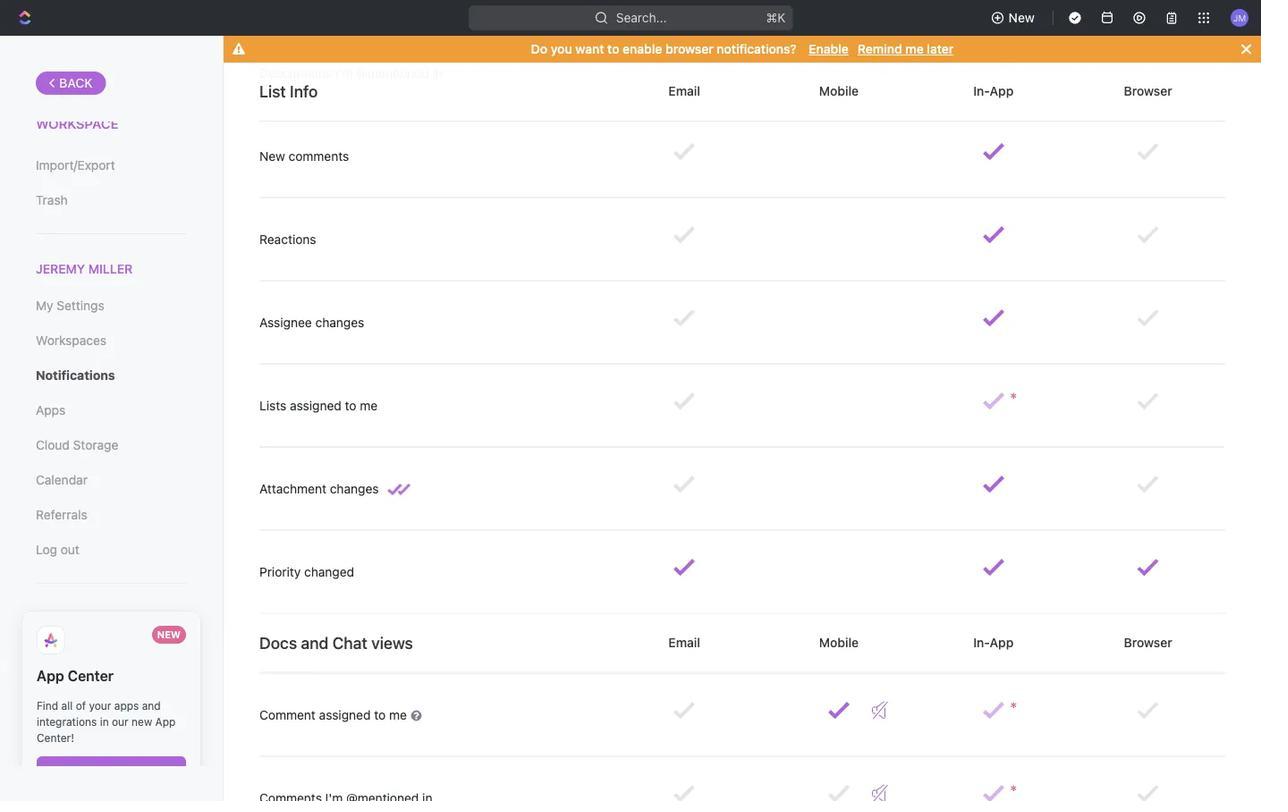 Task type: describe. For each thing, give the bounding box(es) containing it.
comment assigned to me
[[259, 708, 410, 722]]

calendar
[[36, 473, 88, 488]]

assigned for lists
[[290, 398, 342, 413]]

your
[[89, 700, 111, 712]]

0 horizontal spatial new
[[157, 630, 181, 641]]

assigned for comment
[[319, 708, 371, 722]]

cloud storage
[[36, 438, 118, 453]]

attachment
[[259, 481, 326, 496]]

in-app for list info
[[970, 84, 1017, 98]]

2 off image from the top
[[872, 785, 888, 802]]

new for comments
[[259, 148, 285, 163]]

changes for attachment changes
[[330, 481, 379, 496]]

find all of your apps and integrations in our new app center!
[[37, 700, 176, 745]]

my
[[36, 299, 53, 313]]

apps
[[114, 700, 139, 712]]

new comments
[[259, 148, 349, 163]]

shultz's
[[74, 98, 138, 114]]

to for lists assigned to me
[[345, 398, 357, 413]]

app inside 'find all of your apps and integrations in our new app center!'
[[155, 716, 176, 728]]

assignee changes
[[259, 315, 364, 330]]

0 vertical spatial in
[[433, 65, 443, 80]]

log out link
[[36, 535, 187, 566]]

attachment changes
[[259, 481, 379, 496]]

views
[[371, 633, 413, 653]]

in inside 'find all of your apps and integrations in our new app center!'
[[100, 716, 109, 728]]

descriptions
[[259, 65, 332, 80]]

new
[[132, 716, 152, 728]]

@mentioned
[[356, 65, 429, 80]]

enable
[[809, 42, 849, 56]]

cloud storage link
[[36, 431, 187, 461]]

chat
[[333, 633, 368, 653]]

assignee
[[259, 315, 312, 330]]

later
[[927, 42, 954, 56]]

comments
[[289, 148, 349, 163]]

mobile for docs and chat views
[[816, 635, 862, 650]]

jm button
[[1226, 4, 1254, 32]]

browser
[[666, 42, 714, 56]]

email for list info
[[665, 84, 704, 98]]

storage
[[73, 438, 118, 453]]

out
[[61, 543, 79, 558]]

center
[[68, 668, 114, 685]]

docs and chat views
[[259, 633, 413, 653]]

import/export link
[[36, 150, 187, 181]]

cloud
[[36, 438, 70, 453]]

center!
[[37, 732, 74, 745]]

back link
[[36, 72, 106, 95]]

browser for docs and chat views
[[1121, 635, 1176, 650]]

lists assigned to me
[[259, 398, 378, 413]]

in- for list info
[[974, 84, 990, 98]]

my settings
[[36, 299, 104, 313]]

apps
[[36, 403, 66, 418]]

reactions
[[259, 232, 316, 246]]

our
[[112, 716, 129, 728]]

miller
[[88, 262, 133, 276]]

in- for docs and chat views
[[974, 635, 990, 650]]

priority changed
[[259, 564, 354, 579]]

1 off image from the top
[[872, 60, 888, 77]]

info
[[290, 82, 318, 101]]

apps link
[[36, 396, 187, 426]]

do you want to enable browser notifications? enable remind me later
[[531, 42, 954, 56]]

jeremy
[[36, 262, 85, 276]]

integrations
[[37, 716, 97, 728]]

and inside 'find all of your apps and integrations in our new app center!'
[[142, 700, 161, 712]]



Task type: locate. For each thing, give the bounding box(es) containing it.
2 horizontal spatial me
[[906, 42, 924, 56]]

mobile
[[816, 84, 862, 98], [816, 635, 862, 650]]

list
[[259, 82, 286, 101]]

0 vertical spatial browser
[[1121, 84, 1176, 98]]

1 horizontal spatial in
[[433, 65, 443, 80]]

trash
[[36, 193, 68, 208]]

workspace
[[36, 116, 118, 132]]

2 browser from the top
[[1121, 635, 1176, 650]]

notifications link
[[36, 361, 187, 391]]

settings
[[57, 299, 104, 313]]

jm
[[1234, 12, 1246, 23]]

1 vertical spatial email
[[665, 635, 704, 650]]

new button
[[984, 4, 1046, 32]]

new for new button
[[1009, 10, 1035, 25]]

1 vertical spatial in
[[100, 716, 109, 728]]

docs
[[259, 633, 297, 653]]

0 vertical spatial changes
[[315, 315, 364, 330]]

referrals link
[[36, 500, 187, 531]]

0 vertical spatial in-
[[974, 84, 990, 98]]

workspaces
[[36, 333, 107, 348]]

changes right attachment
[[330, 481, 379, 496]]

0 vertical spatial new
[[1009, 10, 1035, 25]]

browser for list info
[[1121, 84, 1176, 98]]

changes for assignee changes
[[315, 315, 364, 330]]

find
[[37, 700, 58, 712]]

0 vertical spatial assigned
[[290, 398, 342, 413]]

me for comment assigned to me
[[389, 708, 407, 722]]

2 in- from the top
[[974, 635, 990, 650]]

1 mobile from the top
[[816, 84, 862, 98]]

1 vertical spatial in-
[[974, 635, 990, 650]]

of
[[76, 700, 86, 712]]

1 vertical spatial new
[[259, 148, 285, 163]]

calendar link
[[36, 465, 187, 496]]

and up new
[[142, 700, 161, 712]]

referrals
[[36, 508, 87, 523]]

me
[[906, 42, 924, 56], [360, 398, 378, 413], [389, 708, 407, 722]]

to down views
[[374, 708, 386, 722]]

1 vertical spatial browser
[[1121, 635, 1176, 650]]

1 horizontal spatial me
[[389, 708, 407, 722]]

1 horizontal spatial to
[[374, 708, 386, 722]]

i'm
[[335, 65, 353, 80]]

lists
[[259, 398, 286, 413]]

search...
[[616, 10, 667, 25]]

1 horizontal spatial and
[[301, 633, 329, 653]]

trash link
[[36, 185, 187, 216]]

1 browser from the top
[[1121, 84, 1176, 98]]

1 in-app from the top
[[970, 84, 1017, 98]]

me for lists assigned to me
[[360, 398, 378, 413]]

want
[[576, 42, 604, 56]]

1 vertical spatial me
[[360, 398, 378, 413]]

off image
[[872, 60, 888, 77], [872, 785, 888, 802]]

list info
[[259, 82, 318, 101]]

in
[[433, 65, 443, 80], [100, 716, 109, 728]]

2 horizontal spatial to
[[608, 42, 620, 56]]

1 in- from the top
[[974, 84, 990, 98]]

jeremy miller
[[36, 262, 133, 276]]

to right the want
[[608, 42, 620, 56]]

0 vertical spatial email
[[665, 84, 704, 98]]

0 vertical spatial off image
[[872, 60, 888, 77]]

remind
[[858, 42, 902, 56]]

1 vertical spatial mobile
[[816, 635, 862, 650]]

1 horizontal spatial new
[[259, 148, 285, 163]]

2 horizontal spatial new
[[1009, 10, 1035, 25]]

1 vertical spatial in-app
[[970, 635, 1017, 650]]

in left our
[[100, 716, 109, 728]]

app center
[[37, 668, 114, 685]]

2 mobile from the top
[[816, 635, 862, 650]]

2 vertical spatial new
[[157, 630, 181, 641]]

browser
[[1121, 84, 1176, 98], [1121, 635, 1176, 650]]

tara
[[36, 98, 70, 114]]

import/export
[[36, 158, 115, 173]]

⌘k
[[766, 10, 786, 25]]

priority
[[259, 564, 301, 579]]

to for comment assigned to me
[[374, 708, 386, 722]]

to right lists on the left
[[345, 398, 357, 413]]

you
[[551, 42, 572, 56]]

notifications?
[[717, 42, 797, 56]]

2 in-app from the top
[[970, 635, 1017, 650]]

app
[[990, 84, 1014, 98], [990, 635, 1014, 650], [37, 668, 64, 685], [155, 716, 176, 728]]

in-app
[[970, 84, 1017, 98], [970, 635, 1017, 650]]

descriptions i'm @mentioned in
[[259, 65, 443, 80]]

new inside button
[[1009, 10, 1035, 25]]

2 email from the top
[[665, 635, 704, 650]]

changed
[[304, 564, 354, 579]]

in-app for docs and chat views
[[970, 635, 1017, 650]]

enable
[[623, 42, 662, 56]]

email for docs and chat views
[[665, 635, 704, 650]]

1 vertical spatial off image
[[872, 785, 888, 802]]

off image down remind
[[872, 60, 888, 77]]

0 horizontal spatial me
[[360, 398, 378, 413]]

and left chat on the bottom left of the page
[[301, 633, 329, 653]]

all
[[61, 700, 73, 712]]

0 vertical spatial me
[[906, 42, 924, 56]]

0 vertical spatial and
[[301, 633, 329, 653]]

1 vertical spatial and
[[142, 700, 161, 712]]

0 horizontal spatial and
[[142, 700, 161, 712]]

log out
[[36, 543, 79, 558]]

off image down off icon
[[872, 785, 888, 802]]

log
[[36, 543, 57, 558]]

comment
[[259, 708, 316, 722]]

assigned
[[290, 398, 342, 413], [319, 708, 371, 722]]

back
[[59, 76, 93, 90]]

0 vertical spatial to
[[608, 42, 620, 56]]

do
[[531, 42, 548, 56]]

1 vertical spatial to
[[345, 398, 357, 413]]

new
[[1009, 10, 1035, 25], [259, 148, 285, 163], [157, 630, 181, 641]]

changes right assignee
[[315, 315, 364, 330]]

assigned right lists on the left
[[290, 398, 342, 413]]

1 vertical spatial assigned
[[319, 708, 371, 722]]

1 vertical spatial changes
[[330, 481, 379, 496]]

changes
[[315, 315, 364, 330], [330, 481, 379, 496]]

2 vertical spatial to
[[374, 708, 386, 722]]

in right "@mentioned"
[[433, 65, 443, 80]]

email
[[665, 84, 704, 98], [665, 635, 704, 650]]

to
[[608, 42, 620, 56], [345, 398, 357, 413], [374, 708, 386, 722]]

0 vertical spatial in-app
[[970, 84, 1017, 98]]

0 horizontal spatial to
[[345, 398, 357, 413]]

mobile for list info
[[816, 84, 862, 98]]

tara shultz's workspace
[[36, 98, 138, 132]]

assigned right 'comment'
[[319, 708, 371, 722]]

2 vertical spatial me
[[389, 708, 407, 722]]

my settings link
[[36, 291, 187, 321]]

0 horizontal spatial in
[[100, 716, 109, 728]]

and
[[301, 633, 329, 653], [142, 700, 161, 712]]

workspaces link
[[36, 326, 187, 356]]

off image
[[872, 702, 888, 720]]

1 email from the top
[[665, 84, 704, 98]]

in-
[[974, 84, 990, 98], [974, 635, 990, 650]]

0 vertical spatial mobile
[[816, 84, 862, 98]]

notifications
[[36, 368, 115, 383]]



Task type: vqa. For each thing, say whether or not it's contained in the screenshot.
JM
yes



